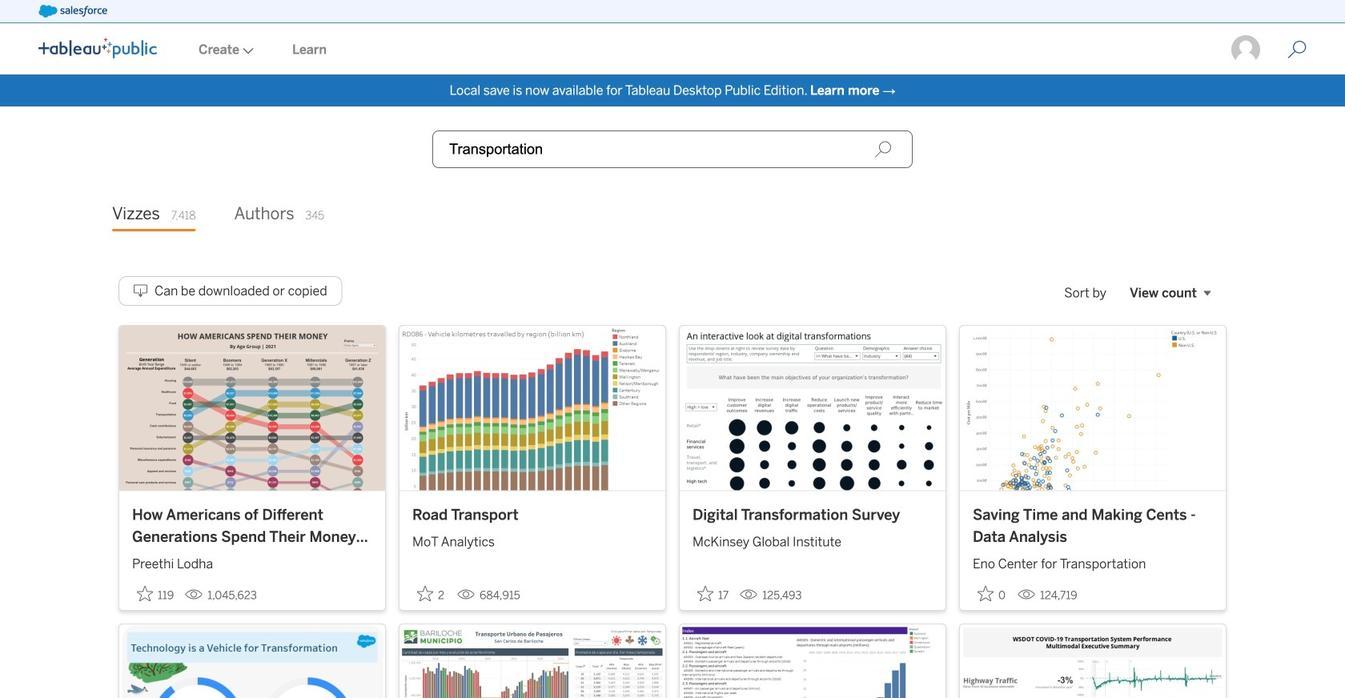 Task type: vqa. For each thing, say whether or not it's contained in the screenshot.
christina.overa icon
no



Task type: describe. For each thing, give the bounding box(es) containing it.
4 add favorite button from the left
[[973, 581, 1011, 607]]

1 add favorite button from the left
[[132, 581, 179, 607]]

create image
[[239, 48, 254, 54]]

3 add favorite button from the left
[[693, 581, 734, 607]]

logo image
[[38, 38, 157, 58]]

salesforce logo image
[[38, 5, 107, 18]]

workbook thumbnail image for 1st add favorite button
[[119, 326, 385, 491]]

workbook thumbnail image for fourth add favorite button
[[960, 326, 1226, 491]]

go to search image
[[1269, 40, 1326, 59]]

search image
[[874, 141, 892, 158]]

tara.schultz image
[[1230, 34, 1262, 66]]

add favorite image for 2nd add favorite button from right
[[698, 586, 714, 602]]

workbook thumbnail image for 2nd add favorite button from right
[[680, 326, 946, 491]]



Task type: locate. For each thing, give the bounding box(es) containing it.
3 workbook thumbnail image from the left
[[680, 326, 946, 491]]

0 horizontal spatial add favorite image
[[698, 586, 714, 602]]

workbook thumbnail image for third add favorite button from the right
[[400, 326, 665, 491]]

1 add favorite image from the left
[[137, 586, 153, 602]]

workbook thumbnail image
[[119, 326, 385, 491], [400, 326, 665, 491], [680, 326, 946, 491], [960, 326, 1226, 491]]

add favorite image
[[698, 586, 714, 602], [978, 586, 994, 602]]

0 horizontal spatial add favorite image
[[137, 586, 153, 602]]

2 add favorite button from the left
[[412, 581, 451, 607]]

Add Favorite button
[[132, 581, 179, 607], [412, 581, 451, 607], [693, 581, 734, 607], [973, 581, 1011, 607]]

add favorite image for fourth add favorite button
[[978, 586, 994, 602]]

2 add favorite image from the left
[[978, 586, 994, 602]]

1 horizontal spatial add favorite image
[[978, 586, 994, 602]]

1 add favorite image from the left
[[698, 586, 714, 602]]

2 add favorite image from the left
[[417, 586, 433, 602]]

1 workbook thumbnail image from the left
[[119, 326, 385, 491]]

Search input field
[[432, 131, 913, 168]]

1 horizontal spatial add favorite image
[[417, 586, 433, 602]]

4 workbook thumbnail image from the left
[[960, 326, 1226, 491]]

add favorite image
[[137, 586, 153, 602], [417, 586, 433, 602]]

2 workbook thumbnail image from the left
[[400, 326, 665, 491]]



